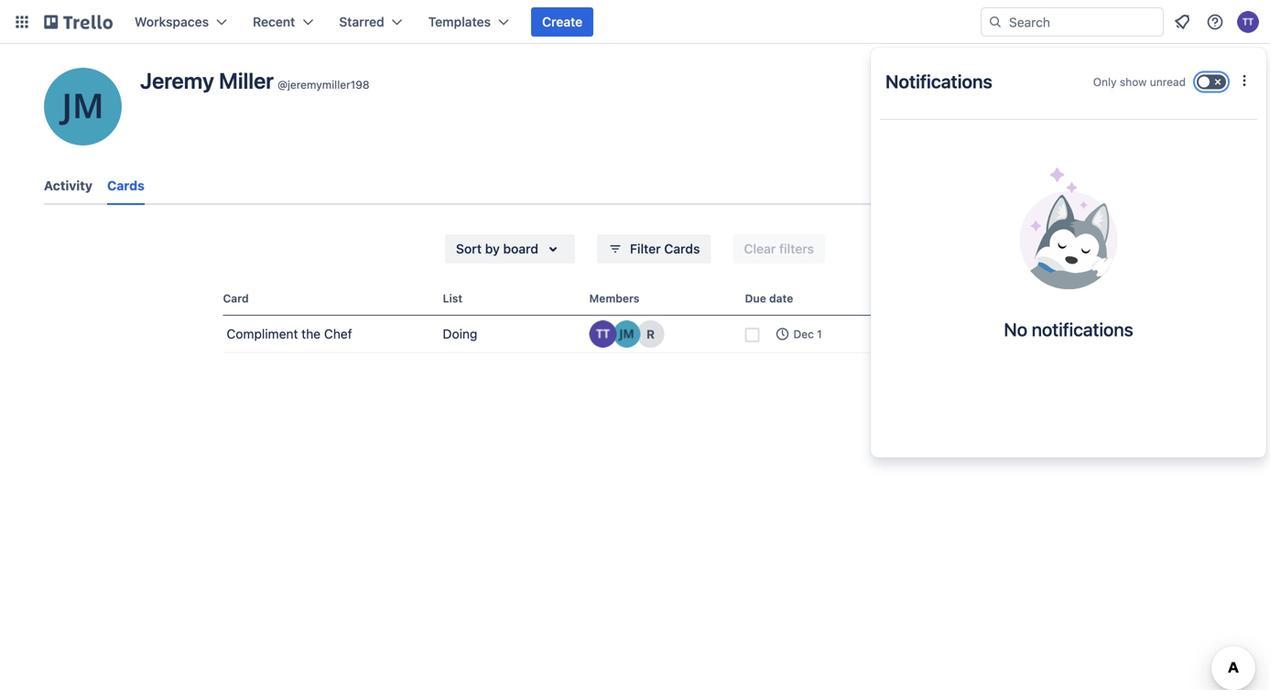 Task type: locate. For each thing, give the bounding box(es) containing it.
jeremy inside beyond imagination jeremy miller's workspace
[[930, 337, 962, 348]]

compliment the chef link
[[223, 316, 435, 353]]

cards inside button
[[664, 241, 700, 256]]

show
[[1120, 76, 1147, 88]]

0 horizontal spatial cards
[[107, 178, 145, 193]]

activity link
[[44, 169, 93, 202]]

due date
[[745, 292, 793, 305]]

cards right activity
[[107, 178, 145, 193]]

filters
[[779, 241, 814, 256]]

jeremy
[[140, 68, 214, 93], [930, 337, 962, 348]]

only
[[1093, 76, 1117, 88]]

cards right "filter"
[[664, 241, 700, 256]]

clear filters button
[[733, 234, 825, 264]]

activity
[[44, 178, 93, 193]]

open information menu image
[[1206, 13, 1224, 31]]

unread
[[1150, 76, 1186, 88]]

sort by board button
[[445, 234, 575, 264]]

1 horizontal spatial cards
[[664, 241, 700, 256]]

r button
[[637, 321, 664, 348]]

0 vertical spatial jeremy
[[140, 68, 214, 93]]

0 vertical spatial cards
[[107, 178, 145, 193]]

chef
[[324, 326, 352, 342]]

clear filters
[[744, 241, 814, 256]]

workspaces button
[[124, 7, 238, 37]]

notifications
[[886, 71, 993, 92]]

cards link
[[107, 169, 145, 205]]

dec
[[794, 328, 814, 341]]

1 horizontal spatial jeremy
[[930, 337, 962, 348]]

only show unread
[[1093, 76, 1186, 88]]

card
[[223, 292, 249, 305]]

@jeremymiller198
[[277, 78, 370, 91]]

switch to… image
[[13, 13, 31, 31]]

jeremy down workspaces dropdown button
[[140, 68, 214, 93]]

0 horizontal spatial jeremy
[[140, 68, 214, 93]]

compliment
[[227, 326, 298, 342]]

doing
[[443, 326, 477, 342]]

recent button
[[242, 7, 324, 37]]

1 vertical spatial cards
[[664, 241, 700, 256]]

1 vertical spatial jeremy
[[930, 337, 962, 348]]

starred
[[339, 14, 384, 29]]

board
[[503, 241, 539, 256]]

cards
[[107, 178, 145, 193], [664, 241, 700, 256]]

beyond imagination jeremy miller's workspace
[[930, 321, 1050, 348]]

terry turtle (terryturtle) image
[[1237, 11, 1259, 33]]

jeremy down beyond at the top right of page
[[930, 337, 962, 348]]

starred button
[[328, 7, 414, 37]]

terry turtle (terryturtle) image
[[589, 321, 617, 348]]

no notifications
[[1004, 319, 1133, 340]]



Task type: vqa. For each thing, say whether or not it's contained in the screenshot.
the Board name text box
no



Task type: describe. For each thing, give the bounding box(es) containing it.
create
[[542, 14, 583, 29]]

workspaces
[[135, 14, 209, 29]]

date
[[769, 292, 793, 305]]

workspace
[[1000, 337, 1047, 348]]

list
[[443, 292, 463, 305]]

back to home image
[[44, 7, 113, 37]]

jeremy miller (jeremymiller198) image
[[613, 321, 641, 348]]

templates button
[[417, 7, 520, 37]]

members
[[589, 292, 640, 305]]

beyond
[[930, 321, 976, 336]]

jeremy miller image
[[44, 68, 122, 146]]

by
[[485, 241, 500, 256]]

search image
[[988, 15, 1003, 29]]

recent
[[253, 14, 295, 29]]

primary element
[[0, 0, 1270, 44]]

Search field
[[1003, 8, 1163, 36]]

1
[[817, 328, 822, 341]]

clear
[[744, 241, 776, 256]]

dec 1
[[794, 328, 822, 341]]

jeremy miller @jeremymiller198
[[140, 68, 370, 93]]

create button
[[531, 7, 594, 37]]

filter cards button
[[597, 234, 711, 264]]

0 notifications image
[[1171, 11, 1193, 33]]

compliment the chef
[[227, 326, 352, 342]]

the
[[302, 326, 321, 342]]

taco image
[[1020, 168, 1118, 289]]

filter
[[630, 241, 661, 256]]

due
[[745, 292, 766, 305]]

no
[[1004, 319, 1028, 340]]

miller's
[[965, 337, 997, 348]]

rubyanndersson (rubyanndersson) image
[[637, 321, 664, 348]]

sort by board
[[456, 241, 539, 256]]

miller
[[219, 68, 274, 93]]

sort
[[456, 241, 482, 256]]

notifications
[[1032, 319, 1133, 340]]

r
[[647, 327, 655, 341]]

templates
[[428, 14, 491, 29]]

imagination
[[979, 321, 1050, 336]]

filter cards
[[630, 241, 700, 256]]



